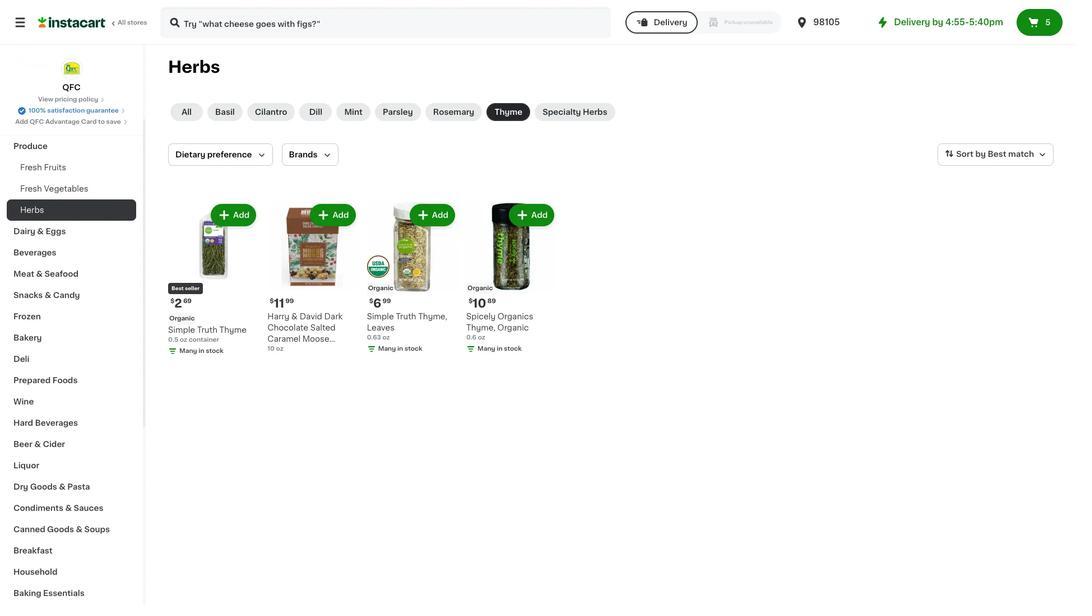 Task type: vqa. For each thing, say whether or not it's contained in the screenshot.
"time" to the top
no



Task type: describe. For each thing, give the bounding box(es) containing it.
fruits
[[44, 164, 66, 172]]

all for all
[[182, 108, 192, 116]]

thyme, for 6
[[419, 313, 448, 321]]

100% satisfaction guarantee button
[[17, 104, 126, 116]]

simple for leaves
[[367, 313, 394, 321]]

moose
[[303, 336, 330, 343]]

oz inside spicely organics thyme, organic 0.6 oz
[[478, 335, 486, 341]]

product group containing 11
[[268, 202, 358, 366]]

& left 'pasta'
[[59, 484, 66, 491]]

harry
[[268, 313, 290, 321]]

preference
[[207, 151, 252, 159]]

leaves
[[367, 324, 395, 332]]

prepared
[[13, 377, 51, 385]]

premium
[[297, 347, 332, 355]]

99 for 6
[[383, 299, 391, 305]]

pasta
[[67, 484, 90, 491]]

dietary preference
[[176, 151, 252, 159]]

brands button
[[282, 144, 339, 166]]

baking essentials link
[[7, 583, 136, 605]]

11
[[274, 298, 284, 310]]

condiments
[[13, 505, 63, 513]]

organic up $ 6 99
[[368, 286, 394, 292]]

rosemary
[[433, 108, 475, 116]]

98105 button
[[796, 7, 863, 38]]

condiments & sauces
[[13, 505, 103, 513]]

mint
[[345, 108, 363, 116]]

again
[[57, 38, 79, 45]]

match
[[1009, 150, 1035, 158]]

0 horizontal spatial in
[[199, 349, 205, 355]]

all stores link
[[38, 7, 148, 38]]

dietary preference button
[[168, 144, 273, 166]]

qfc link
[[61, 58, 82, 93]]

fresh vegetables
[[20, 185, 88, 193]]

save
[[106, 119, 121, 125]]

in for 10
[[497, 346, 503, 352]]

guarantee
[[86, 108, 119, 114]]

thyme inside simple truth thyme 0.5 oz container
[[220, 327, 247, 334]]

dairy & eggs link
[[7, 221, 136, 242]]

candy
[[53, 292, 80, 300]]

& for dairy
[[37, 228, 44, 236]]

0 vertical spatial beverages
[[13, 249, 56, 257]]

$ 6 99
[[369, 298, 391, 310]]

fresh fruits link
[[7, 157, 136, 178]]

1 vertical spatial beverages
[[35, 420, 78, 427]]

add button for 6
[[411, 205, 454, 225]]

buy it again
[[31, 38, 79, 45]]

$ 11 99
[[270, 298, 294, 310]]

goods for canned
[[47, 526, 74, 534]]

stock for 10
[[504, 346, 522, 352]]

oz inside simple truth thyme 0.5 oz container
[[180, 337, 187, 343]]

beer
[[13, 441, 33, 449]]

fresh vegetables link
[[7, 178, 136, 200]]

dark
[[324, 313, 343, 321]]

produce link
[[7, 136, 136, 157]]

beer & cider link
[[7, 434, 136, 455]]

truth for thyme
[[197, 327, 218, 334]]

delivery button
[[626, 11, 698, 34]]

deli
[[13, 356, 29, 363]]

89
[[488, 299, 496, 305]]

qfc logo image
[[61, 58, 82, 80]]

stores
[[127, 20, 147, 26]]

fresh for fresh fruits
[[20, 164, 42, 172]]

add qfc advantage card to save link
[[15, 118, 128, 127]]

deli link
[[7, 349, 136, 370]]

beer & cider
[[13, 441, 65, 449]]

spicely
[[467, 313, 496, 321]]

0.6
[[467, 335, 477, 341]]

sort
[[957, 150, 974, 158]]

parsley link
[[375, 103, 421, 121]]

view pricing policy link
[[38, 95, 105, 104]]

0 horizontal spatial many
[[179, 349, 197, 355]]

snacks
[[13, 292, 43, 300]]

advantage
[[45, 119, 80, 125]]

& left soups
[[76, 526, 83, 534]]

organic up the $ 10 89
[[468, 286, 493, 292]]

cider
[[43, 441, 65, 449]]

popcorn
[[268, 358, 301, 366]]

dry goods & pasta
[[13, 484, 90, 491]]

& for snacks
[[45, 292, 51, 300]]

seafood
[[45, 270, 79, 278]]

add for 6
[[432, 211, 449, 219]]

wine link
[[7, 392, 136, 413]]

specialty herbs
[[543, 108, 608, 116]]

caramel
[[268, 336, 301, 343]]

Search field
[[162, 8, 611, 37]]

dry
[[13, 484, 28, 491]]

5 button
[[1017, 9, 1063, 36]]

product group containing 6
[[367, 202, 458, 356]]

simple for 0.5
[[168, 327, 195, 334]]

oz inside simple truth thyme, leaves 0.63 oz
[[383, 335, 390, 341]]

dairy
[[13, 228, 35, 236]]

add button for 10
[[510, 205, 554, 225]]

canned goods & soups link
[[7, 519, 136, 541]]

1 vertical spatial 10
[[268, 346, 275, 352]]

1 horizontal spatial qfc
[[62, 84, 81, 91]]

buy it again link
[[7, 30, 136, 53]]

dietary
[[176, 151, 206, 159]]

$ for 10
[[469, 299, 473, 305]]

produce
[[13, 142, 48, 150]]

baking
[[13, 590, 41, 598]]

fresh fruits
[[20, 164, 66, 172]]

1 vertical spatial qfc
[[30, 119, 44, 125]]

1 vertical spatial herbs
[[583, 108, 608, 116]]

liquor link
[[7, 455, 136, 477]]

& for harry
[[292, 313, 298, 321]]

harry & david dark chocolate salted caramel moose munch premium popcorn
[[268, 313, 343, 366]]

add for 10
[[532, 211, 548, 219]]

many for 10
[[478, 346, 496, 352]]

thanksgiving
[[13, 121, 67, 129]]

delivery by 4:55-5:40pm link
[[877, 16, 1004, 29]]



Task type: locate. For each thing, give the bounding box(es) containing it.
bakery
[[13, 334, 42, 342]]

it
[[49, 38, 55, 45]]

fresh down produce
[[20, 164, 42, 172]]

fresh for fresh vegetables
[[20, 185, 42, 193]]

Best match Sort by field
[[939, 144, 1055, 166]]

$ 10 89
[[469, 298, 496, 310]]

1 horizontal spatial 10
[[473, 298, 487, 310]]

1 horizontal spatial delivery
[[895, 18, 931, 26]]

2 fresh from the top
[[20, 185, 42, 193]]

bakery link
[[7, 328, 136, 349]]

& right meat
[[36, 270, 43, 278]]

0.63
[[367, 335, 381, 341]]

all left basil link
[[182, 108, 192, 116]]

1 product group from the left
[[168, 202, 259, 359]]

3 $ from the left
[[469, 299, 473, 305]]

wine
[[13, 398, 34, 406]]

$ inside $ 2 69
[[171, 299, 175, 305]]

by inside "link"
[[933, 18, 944, 26]]

beverages up cider
[[35, 420, 78, 427]]

$ inside $ 6 99
[[369, 299, 374, 305]]

parsley
[[383, 108, 413, 116]]

stock for 6
[[405, 346, 423, 352]]

container
[[189, 337, 219, 343]]

1 vertical spatial thyme,
[[467, 324, 496, 332]]

many down 0.63
[[378, 346, 396, 352]]

by inside field
[[976, 150, 987, 158]]

2 horizontal spatial stock
[[504, 346, 522, 352]]

1 horizontal spatial truth
[[396, 313, 417, 321]]

in down container
[[199, 349, 205, 355]]

add for 11
[[333, 211, 349, 219]]

best left the seller
[[172, 286, 184, 291]]

thyme link
[[487, 103, 531, 121]]

lists link
[[7, 53, 136, 75]]

add qfc advantage card to save
[[15, 119, 121, 125]]

add button for 11
[[312, 205, 355, 225]]

& up chocolate
[[292, 313, 298, 321]]

1 vertical spatial thyme
[[220, 327, 247, 334]]

best for best seller
[[172, 286, 184, 291]]

1 $ from the left
[[171, 299, 175, 305]]

1 vertical spatial fresh
[[20, 185, 42, 193]]

$
[[171, 299, 175, 305], [270, 299, 274, 305], [469, 299, 473, 305], [369, 299, 374, 305]]

2 horizontal spatial in
[[497, 346, 503, 352]]

2 product group from the left
[[268, 202, 358, 366]]

simple inside simple truth thyme 0.5 oz container
[[168, 327, 195, 334]]

1 horizontal spatial all
[[182, 108, 192, 116]]

goods up condiments on the left bottom
[[30, 484, 57, 491]]

cilantro link
[[247, 103, 295, 121]]

0 vertical spatial truth
[[396, 313, 417, 321]]

truth inside simple truth thyme 0.5 oz container
[[197, 327, 218, 334]]

frozen link
[[7, 306, 136, 328]]

0 horizontal spatial by
[[933, 18, 944, 26]]

99 inside $ 11 99
[[286, 299, 294, 305]]

0 horizontal spatial qfc
[[30, 119, 44, 125]]

1 vertical spatial truth
[[197, 327, 218, 334]]

$ up the leaves
[[369, 299, 374, 305]]

product group
[[168, 202, 259, 359], [268, 202, 358, 366], [367, 202, 458, 356], [467, 202, 557, 356]]

lists
[[31, 60, 51, 68]]

$ left 69
[[171, 299, 175, 305]]

best inside best match sort by field
[[989, 150, 1007, 158]]

goods for dry
[[30, 484, 57, 491]]

0 vertical spatial simple
[[367, 313, 394, 321]]

canned goods & soups
[[13, 526, 110, 534]]

view
[[38, 96, 53, 103]]

0 vertical spatial thyme
[[495, 108, 523, 116]]

herbs right specialty
[[583, 108, 608, 116]]

chocolate
[[268, 324, 309, 332]]

essentials
[[43, 590, 85, 598]]

truth inside simple truth thyme, leaves 0.63 oz
[[396, 313, 417, 321]]

1 horizontal spatial best
[[989, 150, 1007, 158]]

0 vertical spatial herbs
[[168, 59, 220, 75]]

simple truth thyme 0.5 oz container
[[168, 327, 247, 343]]

qfc
[[62, 84, 81, 91], [30, 119, 44, 125]]

many in stock down simple truth thyme, leaves 0.63 oz
[[378, 346, 423, 352]]

in down spicely organics thyme, organic 0.6 oz
[[497, 346, 503, 352]]

many in stock down container
[[179, 349, 224, 355]]

organic down $ 2 69 at the left
[[169, 316, 195, 322]]

many in stock down spicely organics thyme, organic 0.6 oz
[[478, 346, 522, 352]]

household
[[13, 569, 58, 577]]

2 vertical spatial herbs
[[20, 206, 44, 214]]

best inside product 'group'
[[172, 286, 184, 291]]

dill link
[[300, 103, 332, 121]]

many for 6
[[378, 346, 396, 352]]

seller
[[185, 286, 200, 291]]

0 vertical spatial goods
[[30, 484, 57, 491]]

$ up the spicely
[[469, 299, 473, 305]]

basil link
[[208, 103, 243, 121]]

snacks & candy
[[13, 292, 80, 300]]

card
[[81, 119, 97, 125]]

1 horizontal spatial herbs
[[168, 59, 220, 75]]

10 down caramel
[[268, 346, 275, 352]]

dry goods & pasta link
[[7, 477, 136, 498]]

thyme, left the spicely
[[419, 313, 448, 321]]

1 horizontal spatial in
[[398, 346, 403, 352]]

meat
[[13, 270, 34, 278]]

100%
[[29, 108, 46, 114]]

snacks & candy link
[[7, 285, 136, 306]]

organic down organics
[[498, 324, 529, 332]]

soups
[[84, 526, 110, 534]]

& right beer
[[34, 441, 41, 449]]

best for best match
[[989, 150, 1007, 158]]

10 left 89 at the left of page
[[473, 298, 487, 310]]

$ for 6
[[369, 299, 374, 305]]

thyme, inside spicely organics thyme, organic 0.6 oz
[[467, 324, 496, 332]]

$ up harry
[[270, 299, 274, 305]]

0 vertical spatial qfc
[[62, 84, 81, 91]]

dairy & eggs
[[13, 228, 66, 236]]

& inside "link"
[[37, 228, 44, 236]]

1 vertical spatial best
[[172, 286, 184, 291]]

goods down condiments & sauces
[[47, 526, 74, 534]]

1 vertical spatial goods
[[47, 526, 74, 534]]

herbs up 'dairy & eggs'
[[20, 206, 44, 214]]

delivery for delivery
[[654, 19, 688, 26]]

by for sort
[[976, 150, 987, 158]]

item badge image
[[367, 256, 390, 278]]

$ inside the $ 10 89
[[469, 299, 473, 305]]

$ for 11
[[270, 299, 274, 305]]

delivery inside "link"
[[895, 18, 931, 26]]

1 horizontal spatial many in stock
[[378, 346, 423, 352]]

2 horizontal spatial herbs
[[583, 108, 608, 116]]

all stores
[[118, 20, 147, 26]]

basil
[[215, 108, 235, 116]]

1 vertical spatial by
[[976, 150, 987, 158]]

1 add button from the left
[[212, 205, 255, 225]]

service type group
[[626, 11, 783, 34]]

0 horizontal spatial truth
[[197, 327, 218, 334]]

simple up 0.5
[[168, 327, 195, 334]]

0 vertical spatial thyme,
[[419, 313, 448, 321]]

herbs
[[168, 59, 220, 75], [583, 108, 608, 116], [20, 206, 44, 214]]

0 horizontal spatial best
[[172, 286, 184, 291]]

breakfast
[[13, 547, 53, 555]]

beverages down 'dairy & eggs'
[[13, 249, 56, 257]]

truth
[[396, 313, 417, 321], [197, 327, 218, 334]]

1 horizontal spatial 99
[[383, 299, 391, 305]]

cilantro
[[255, 108, 287, 116]]

simple inside simple truth thyme, leaves 0.63 oz
[[367, 313, 394, 321]]

99 right 6
[[383, 299, 391, 305]]

thyme,
[[419, 313, 448, 321], [467, 324, 496, 332]]

oz down caramel
[[276, 346, 284, 352]]

oz
[[478, 335, 486, 341], [383, 335, 390, 341], [180, 337, 187, 343], [276, 346, 284, 352]]

2 horizontal spatial many
[[478, 346, 496, 352]]

0 horizontal spatial many in stock
[[179, 349, 224, 355]]

2 horizontal spatial many in stock
[[478, 346, 522, 352]]

best left match
[[989, 150, 1007, 158]]

simple up the leaves
[[367, 313, 394, 321]]

& for condiments
[[65, 505, 72, 513]]

many in stock for 6
[[378, 346, 423, 352]]

simple truth thyme, leaves 0.63 oz
[[367, 313, 448, 341]]

& for meat
[[36, 270, 43, 278]]

0 horizontal spatial delivery
[[654, 19, 688, 26]]

sauces
[[74, 505, 103, 513]]

99 for 11
[[286, 299, 294, 305]]

many down container
[[179, 349, 197, 355]]

liquor
[[13, 462, 39, 470]]

1 fresh from the top
[[20, 164, 42, 172]]

2 $ from the left
[[270, 299, 274, 305]]

1 vertical spatial all
[[182, 108, 192, 116]]

1 horizontal spatial thyme,
[[467, 324, 496, 332]]

specialty herbs link
[[535, 103, 616, 121]]

0 vertical spatial fresh
[[20, 164, 42, 172]]

1 horizontal spatial simple
[[367, 313, 394, 321]]

& left eggs
[[37, 228, 44, 236]]

product group containing 10
[[467, 202, 557, 356]]

condiments & sauces link
[[7, 498, 136, 519]]

0 horizontal spatial simple
[[168, 327, 195, 334]]

69
[[183, 299, 192, 305]]

4 add button from the left
[[510, 205, 554, 225]]

2 add button from the left
[[312, 205, 355, 225]]

best match
[[989, 150, 1035, 158]]

thyme, down the spicely
[[467, 324, 496, 332]]

oz right "0.6"
[[478, 335, 486, 341]]

fresh down fresh fruits on the top
[[20, 185, 42, 193]]

& left sauces
[[65, 505, 72, 513]]

0 vertical spatial best
[[989, 150, 1007, 158]]

0 horizontal spatial thyme
[[220, 327, 247, 334]]

by for delivery
[[933, 18, 944, 26]]

many
[[478, 346, 496, 352], [378, 346, 396, 352], [179, 349, 197, 355]]

stock down container
[[206, 349, 224, 355]]

3 product group from the left
[[367, 202, 458, 356]]

98105
[[814, 18, 841, 26]]

1 vertical spatial simple
[[168, 327, 195, 334]]

delivery by 4:55-5:40pm
[[895, 18, 1004, 26]]

0 horizontal spatial all
[[118, 20, 126, 26]]

& left candy
[[45, 292, 51, 300]]

add button
[[212, 205, 255, 225], [312, 205, 355, 225], [411, 205, 454, 225], [510, 205, 554, 225]]

all left stores
[[118, 20, 126, 26]]

munch
[[268, 347, 295, 355]]

all for all stores
[[118, 20, 126, 26]]

in for 6
[[398, 346, 403, 352]]

delivery inside button
[[654, 19, 688, 26]]

meat & seafood link
[[7, 264, 136, 285]]

mint link
[[337, 103, 371, 121]]

99 inside $ 6 99
[[383, 299, 391, 305]]

by left 4:55-
[[933, 18, 944, 26]]

breakfast link
[[7, 541, 136, 562]]

hard beverages link
[[7, 413, 136, 434]]

10 oz
[[268, 346, 284, 352]]

thyme, inside simple truth thyme, leaves 0.63 oz
[[419, 313, 448, 321]]

best seller
[[172, 286, 200, 291]]

None search field
[[160, 7, 612, 38]]

vegetables
[[44, 185, 88, 193]]

delivery for delivery by 4:55-5:40pm
[[895, 18, 931, 26]]

qfc up view pricing policy link
[[62, 84, 81, 91]]

0 vertical spatial 10
[[473, 298, 487, 310]]

4 $ from the left
[[369, 299, 374, 305]]

0 vertical spatial all
[[118, 20, 126, 26]]

1 horizontal spatial by
[[976, 150, 987, 158]]

1 horizontal spatial stock
[[405, 346, 423, 352]]

0 horizontal spatial 10
[[268, 346, 275, 352]]

organics
[[498, 313, 534, 321]]

3 add button from the left
[[411, 205, 454, 225]]

0 horizontal spatial 99
[[286, 299, 294, 305]]

sort by
[[957, 150, 987, 158]]

recipes link
[[7, 93, 136, 114]]

all link
[[171, 103, 203, 121]]

$ for 2
[[171, 299, 175, 305]]

0 vertical spatial by
[[933, 18, 944, 26]]

many down spicely organics thyme, organic 0.6 oz
[[478, 346, 496, 352]]

$ inside $ 11 99
[[270, 299, 274, 305]]

product group containing 2
[[168, 202, 259, 359]]

instacart logo image
[[38, 16, 105, 29]]

truth for thyme,
[[396, 313, 417, 321]]

oz down the leaves
[[383, 335, 390, 341]]

herbs up all link
[[168, 59, 220, 75]]

thyme
[[495, 108, 523, 116], [220, 327, 247, 334]]

to
[[98, 119, 105, 125]]

by right sort
[[976, 150, 987, 158]]

household link
[[7, 562, 136, 583]]

thyme, for 10
[[467, 324, 496, 332]]

many in stock for 10
[[478, 346, 522, 352]]

1 horizontal spatial many
[[378, 346, 396, 352]]

& for beer
[[34, 441, 41, 449]]

oz right 0.5
[[180, 337, 187, 343]]

eggs
[[46, 228, 66, 236]]

0 horizontal spatial thyme,
[[419, 313, 448, 321]]

in down simple truth thyme, leaves 0.63 oz
[[398, 346, 403, 352]]

pricing
[[55, 96, 77, 103]]

stock down spicely organics thyme, organic 0.6 oz
[[504, 346, 522, 352]]

dill
[[309, 108, 323, 116]]

stock
[[504, 346, 522, 352], [405, 346, 423, 352], [206, 349, 224, 355]]

organic inside spicely organics thyme, organic 0.6 oz
[[498, 324, 529, 332]]

1 horizontal spatial thyme
[[495, 108, 523, 116]]

prepared foods link
[[7, 370, 136, 392]]

prepared foods
[[13, 377, 78, 385]]

2 99 from the left
[[383, 299, 391, 305]]

fresh inside "link"
[[20, 185, 42, 193]]

0 horizontal spatial stock
[[206, 349, 224, 355]]

stock down simple truth thyme, leaves 0.63 oz
[[405, 346, 423, 352]]

4 product group from the left
[[467, 202, 557, 356]]

brands
[[289, 151, 318, 159]]

& inside harry & david dark chocolate salted caramel moose munch premium popcorn
[[292, 313, 298, 321]]

qfc down the 100%
[[30, 119, 44, 125]]

1 99 from the left
[[286, 299, 294, 305]]

0 horizontal spatial herbs
[[20, 206, 44, 214]]

99 right 11
[[286, 299, 294, 305]]



